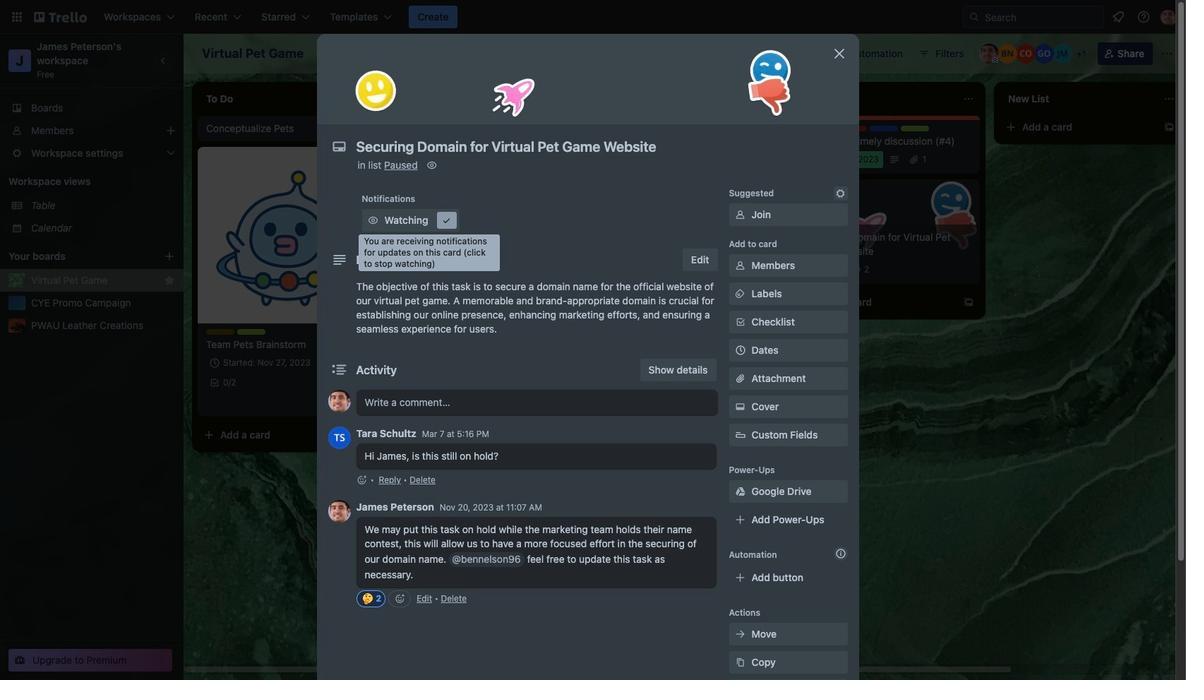 Task type: vqa. For each thing, say whether or not it's contained in the screenshot.
LAUGH IMAGE
yes



Task type: describe. For each thing, give the bounding box(es) containing it.
color: yellow, title: none image
[[206, 329, 234, 335]]

search image
[[969, 11, 980, 23]]

workspace navigation collapse icon image
[[154, 51, 174, 71]]

open information menu image
[[1137, 10, 1151, 24]]

0 vertical spatial james peterson (jamespeterson93) image
[[1161, 8, 1178, 25]]

1 vertical spatial add reaction image
[[389, 590, 411, 607]]

thumbsdown image
[[745, 70, 796, 122]]

christina overa (christinaovera) image
[[1016, 44, 1036, 64]]

Search field
[[963, 6, 1105, 28]]

color: bold lime, title: "team task" element
[[237, 329, 266, 335]]

1 horizontal spatial create from template… image
[[562, 121, 573, 133]]

1 sm image from the top
[[733, 258, 748, 273]]

create from template… image
[[963, 297, 975, 308]]

color: red, title: "blocker" element
[[839, 126, 867, 131]]

add board image
[[164, 251, 175, 262]]

tara schultz (taraschultz7) image
[[328, 427, 351, 449]]

2 sm image from the top
[[733, 287, 748, 301]]

color: blue, title: "fyi" element
[[870, 126, 898, 131]]

0 horizontal spatial create from template… image
[[362, 429, 373, 441]]

smile image
[[350, 65, 402, 117]]

rocketship image
[[487, 70, 538, 122]]

star or unstar board image
[[319, 48, 331, 59]]

0 notifications image
[[1110, 8, 1127, 25]]



Task type: locate. For each thing, give the bounding box(es) containing it.
laugh image
[[746, 45, 796, 96]]

2 horizontal spatial james peterson (jamespeterson93) image
[[1161, 8, 1178, 25]]

1 horizontal spatial james peterson (jamespeterson93) image
[[356, 394, 373, 411]]

gary orlando (garyorlando) image
[[1034, 44, 1054, 64]]

0 horizontal spatial add reaction image
[[356, 473, 368, 487]]

0 vertical spatial add reaction image
[[356, 473, 368, 487]]

close dialog image
[[831, 45, 848, 62]]

create from template… image
[[562, 121, 573, 133], [1164, 121, 1175, 133], [362, 429, 373, 441]]

sm image
[[425, 158, 439, 172], [834, 186, 848, 201], [733, 208, 748, 222], [366, 213, 380, 227], [440, 213, 454, 227], [733, 400, 748, 414]]

color: bold lime, title: none image
[[901, 126, 929, 131]]

None checkbox
[[808, 151, 883, 168]]

james peterson (jamespeterson93) image
[[1161, 8, 1178, 25], [979, 44, 999, 64], [328, 500, 351, 523]]

0 horizontal spatial james peterson (jamespeterson93) image
[[328, 390, 351, 412]]

add reaction image
[[356, 473, 368, 487], [389, 590, 411, 607]]

james peterson (jamespeterson93) image
[[328, 390, 351, 412], [356, 394, 373, 411]]

3 sm image from the top
[[733, 627, 748, 641]]

sm image
[[733, 258, 748, 273], [733, 287, 748, 301], [733, 627, 748, 641], [733, 655, 748, 669]]

Board name text field
[[195, 42, 311, 65]]

primary element
[[0, 0, 1186, 34]]

ben nelson (bennelson96) image
[[998, 44, 1018, 64]]

1 horizontal spatial james peterson (jamespeterson93) image
[[979, 44, 999, 64]]

2 horizontal spatial create from template… image
[[1164, 121, 1175, 133]]

Write a comment text field
[[356, 390, 718, 415]]

jeremy miller (jeremymiller198) image
[[1053, 44, 1073, 64]]

1 vertical spatial james peterson (jamespeterson93) image
[[979, 44, 999, 64]]

4 sm image from the top
[[733, 655, 748, 669]]

None text field
[[349, 134, 815, 160]]

1 horizontal spatial add reaction image
[[389, 590, 411, 607]]

2 vertical spatial james peterson (jamespeterson93) image
[[328, 500, 351, 523]]

starred icon image
[[164, 275, 175, 286]]

show menu image
[[1160, 47, 1174, 61]]

your boards with 3 items element
[[8, 248, 143, 265]]

0 horizontal spatial james peterson (jamespeterson93) image
[[328, 500, 351, 523]]



